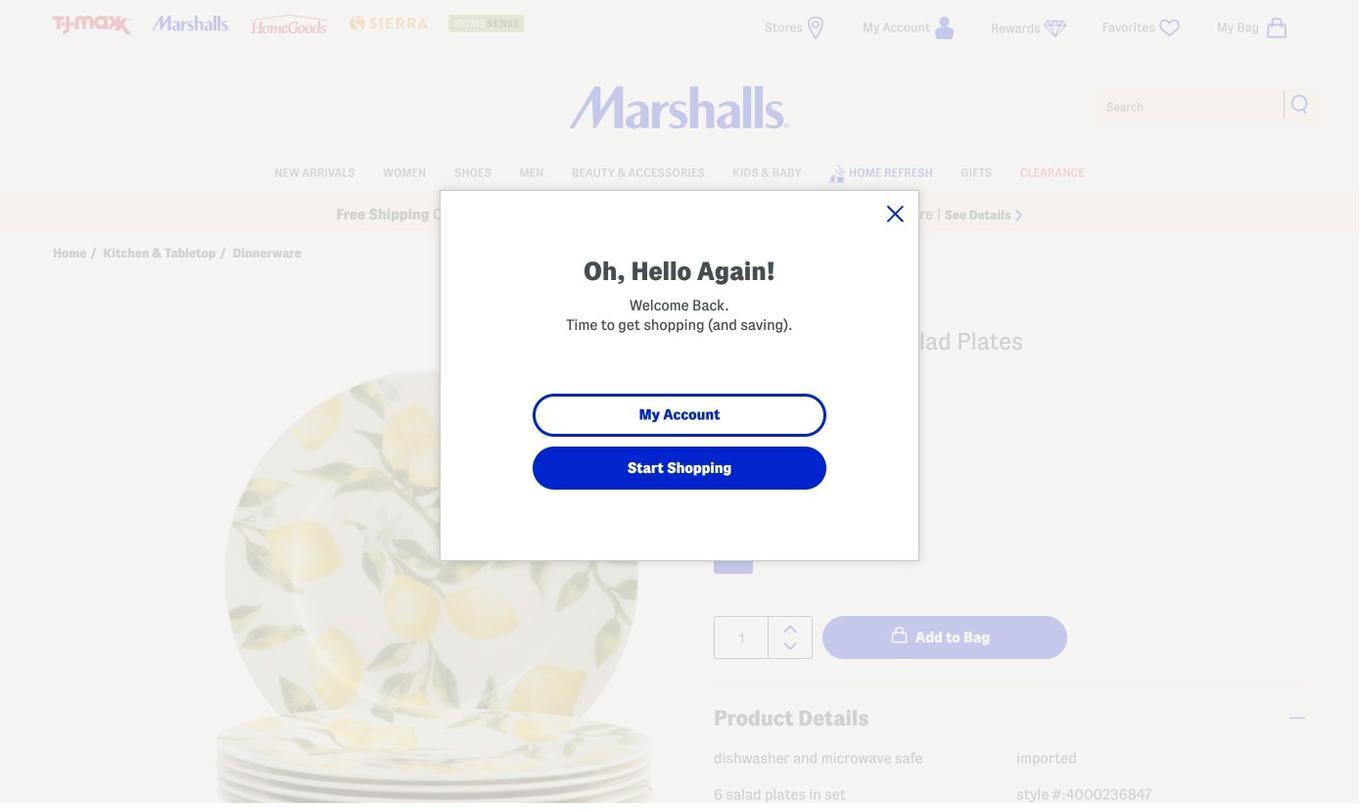 Task type: vqa. For each thing, say whether or not it's contained in the screenshot.
A
no



Task type: describe. For each thing, give the bounding box(es) containing it.
site search search field
[[1093, 86, 1322, 125]]

down image
[[784, 643, 797, 650]]

homegoods.com image
[[251, 15, 329, 33]]

close dialog element
[[887, 206, 904, 222]]

plus image
[[1289, 717, 1307, 719]]

homesense.com image
[[448, 15, 527, 32]]

up image
[[784, 625, 797, 634]]

marshalls.com image
[[152, 16, 230, 31]]

tjmaxx.com image
[[53, 16, 131, 34]]

sierra.com image
[[350, 16, 428, 31]]



Task type: locate. For each thing, give the bounding box(es) containing it.
banner
[[0, 0, 1360, 234]]

main content
[[0, 234, 1360, 803]]

menu bar
[[53, 155, 1307, 190]]

set of 6 lemons salad plates image
[[173, 283, 694, 803]]

multicolor image
[[717, 465, 742, 491]]

None submit
[[1291, 94, 1311, 114], [823, 616, 1068, 659], [1291, 94, 1311, 114], [823, 616, 1068, 659]]

list box
[[714, 462, 1307, 503]]

marquee
[[0, 195, 1360, 234]]

Search text field
[[1093, 86, 1322, 125]]

dialog
[[440, 190, 920, 561]]



